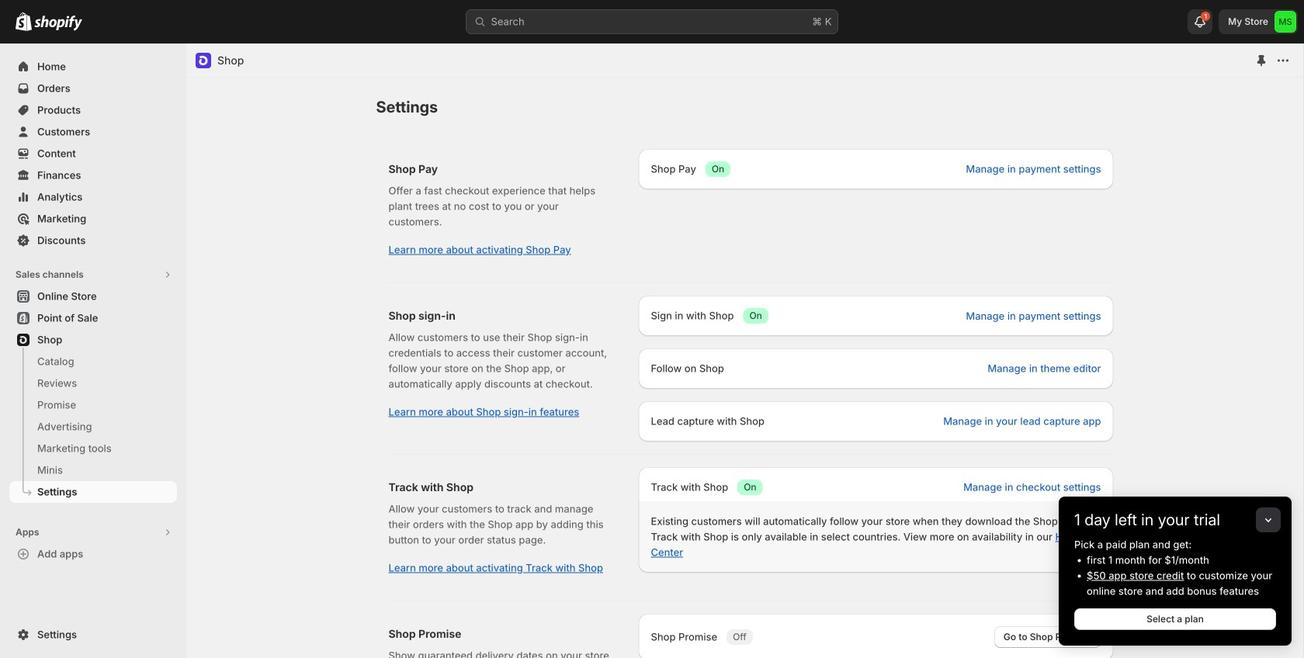 Task type: vqa. For each thing, say whether or not it's contained in the screenshot.
Icon for Shop
yes



Task type: locate. For each thing, give the bounding box(es) containing it.
shopify image
[[16, 12, 32, 31], [34, 15, 82, 31]]

fullscreen dialog
[[186, 43, 1304, 659]]

0 horizontal spatial shopify image
[[16, 12, 32, 31]]



Task type: describe. For each thing, give the bounding box(es) containing it.
1 horizontal spatial shopify image
[[34, 15, 82, 31]]

icon for shop image
[[196, 53, 211, 68]]

my store image
[[1275, 11, 1297, 33]]



